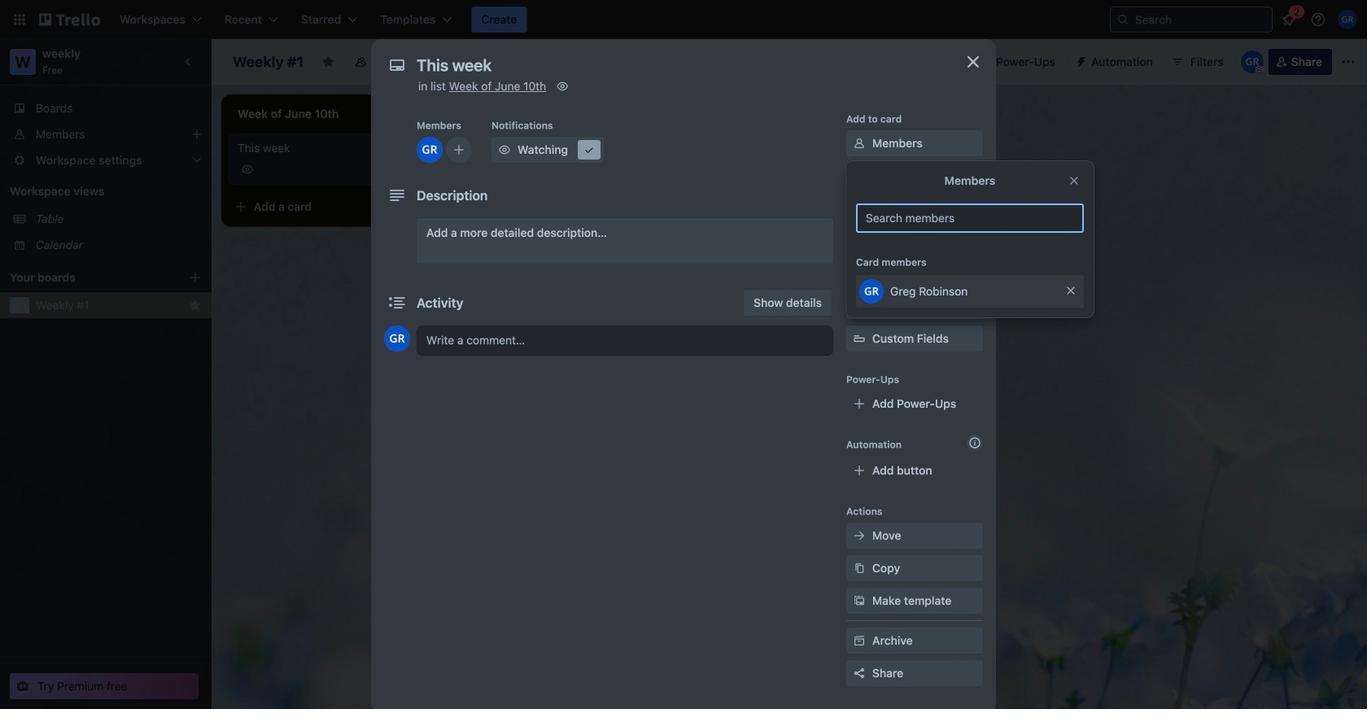 Task type: describe. For each thing, give the bounding box(es) containing it.
starred icon image
[[189, 299, 202, 312]]

your boards with 1 items element
[[10, 268, 164, 287]]

greg robinson (gregrobinson96) image inside primary element
[[1338, 10, 1358, 29]]

show menu image
[[1341, 54, 1357, 70]]

star or unstar board image
[[322, 55, 335, 68]]

Board name text field
[[225, 49, 312, 75]]

2 notifications image
[[1280, 10, 1299, 29]]

open information menu image
[[1311, 11, 1327, 28]]

Search members text field
[[856, 204, 1084, 233]]



Task type: locate. For each thing, give the bounding box(es) containing it.
greg robinson (gregrobinson96) image up create from template… icon
[[410, 160, 430, 179]]

1 horizontal spatial greg robinson (gregrobinson96) image
[[1338, 10, 1358, 29]]

add board image
[[189, 271, 202, 284]]

greg robinson (gregrobinson96) image
[[1338, 10, 1358, 29], [410, 160, 430, 179]]

sm image
[[555, 78, 571, 94], [852, 135, 868, 151], [497, 142, 513, 158], [852, 633, 868, 649]]

primary element
[[0, 0, 1368, 39]]

Write a comment text field
[[417, 326, 834, 355]]

add members to card image
[[453, 142, 466, 158]]

close dialog image
[[964, 52, 983, 72]]

search image
[[1117, 13, 1130, 26]]

sm image
[[581, 142, 598, 158], [852, 298, 868, 314], [852, 528, 868, 544], [852, 560, 868, 576], [852, 593, 868, 609]]

greg robinson (gregrobinson96) image right open information menu icon
[[1338, 10, 1358, 29]]

labels image
[[852, 168, 868, 184]]

greg robinson (gregrobinson96) image
[[1241, 50, 1264, 73], [417, 137, 443, 163], [860, 279, 884, 304], [384, 326, 410, 352]]

Search field
[[1130, 8, 1272, 31]]

0 vertical spatial greg robinson (gregrobinson96) image
[[1338, 10, 1358, 29]]

workspace navigation collapse icon image
[[177, 50, 200, 73]]

create from template… image
[[417, 200, 430, 213]]

None text field
[[409, 50, 946, 80]]

1 vertical spatial greg robinson (gregrobinson96) image
[[410, 160, 430, 179]]

0 horizontal spatial greg robinson (gregrobinson96) image
[[410, 160, 430, 179]]



Task type: vqa. For each thing, say whether or not it's contained in the screenshot.
text box
yes



